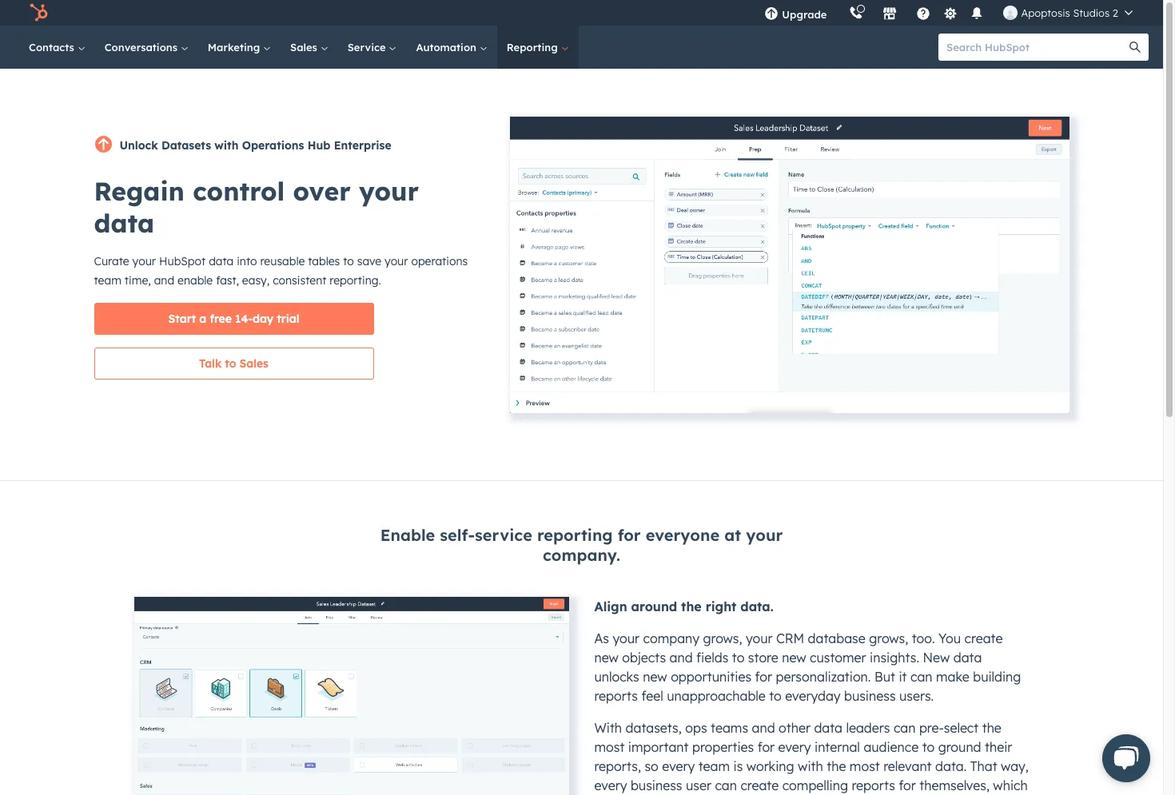 Task type: describe. For each thing, give the bounding box(es) containing it.
curate your hubspot data into reusable tables to save your operations team time, and enable fast, easy, consistent reporting.
[[94, 254, 468, 288]]

business inside 'with datasets, ops teams and other data leaders can pre-select the most important properties for every internal audience to ground their reports, so every team is working with the most relevant data. that way, every business user can create compelling reports for themselves, wh'
[[631, 778, 683, 794]]

for down relevant
[[899, 778, 916, 794]]

ground
[[939, 740, 982, 756]]

self-
[[440, 526, 475, 546]]

studios
[[1074, 6, 1110, 19]]

0 vertical spatial with
[[215, 138, 239, 153]]

insights.
[[870, 651, 920, 666]]

enable
[[178, 274, 213, 288]]

your up store
[[746, 631, 773, 647]]

around
[[631, 599, 678, 615]]

upgrade image
[[765, 7, 779, 22]]

audience
[[864, 740, 919, 756]]

1 horizontal spatial most
[[850, 759, 880, 775]]

search image
[[1130, 42, 1141, 53]]

crm
[[777, 631, 805, 647]]

notifications button
[[964, 0, 991, 26]]

upgrade
[[782, 8, 827, 21]]

calling icon image
[[850, 6, 864, 21]]

automation
[[416, 41, 480, 54]]

everyday
[[786, 689, 841, 705]]

hubspot
[[159, 254, 206, 269]]

company
[[643, 631, 700, 647]]

your up "time,"
[[132, 254, 156, 269]]

0 horizontal spatial every
[[595, 778, 627, 794]]

as your company grows, your crm database grows, too. you create new objects and fields to store new customer insights. new data unlocks new opportunities for personalization. but it can make building reports feel unapproachable to everyday business users.
[[595, 631, 1022, 705]]

reports,
[[595, 759, 641, 775]]

help image
[[917, 7, 931, 22]]

store
[[748, 651, 779, 666]]

everyone
[[646, 526, 720, 546]]

and for fields
[[670, 651, 693, 666]]

conversations
[[105, 41, 181, 54]]

day
[[253, 312, 274, 326]]

your right as
[[613, 631, 640, 647]]

so
[[645, 759, 659, 775]]

2 horizontal spatial every
[[779, 740, 811, 756]]

personalization.
[[776, 670, 871, 686]]

select
[[944, 721, 979, 737]]

datasets
[[161, 138, 211, 153]]

tables
[[308, 254, 340, 269]]

search button
[[1122, 34, 1149, 61]]

settings link
[[941, 4, 961, 21]]

their
[[985, 740, 1013, 756]]

settings image
[[944, 7, 958, 21]]

contacts link
[[19, 26, 95, 69]]

and for enable
[[154, 274, 174, 288]]

curate
[[94, 254, 129, 269]]

pre-
[[920, 721, 944, 737]]

for inside enable self-service reporting for everyone at your company.
[[618, 526, 641, 546]]

free
[[210, 312, 232, 326]]

teams
[[711, 721, 749, 737]]

tara schultz image
[[1004, 6, 1018, 20]]

other
[[779, 721, 811, 737]]

regain control over your data
[[94, 175, 419, 239]]

a
[[199, 312, 207, 326]]

service
[[348, 41, 389, 54]]

properties
[[693, 740, 754, 756]]

regain
[[94, 175, 185, 207]]

start a free 14-day trial button
[[94, 303, 374, 335]]

right
[[706, 599, 737, 615]]

sales inside talk to sales button
[[240, 357, 269, 371]]

database
[[808, 631, 866, 647]]

for up working in the bottom of the page
[[758, 740, 775, 756]]

time,
[[125, 274, 151, 288]]

calling icon button
[[843, 2, 870, 23]]

building
[[973, 670, 1022, 686]]

conversations link
[[95, 26, 198, 69]]

1 vertical spatial can
[[894, 721, 916, 737]]

into
[[237, 254, 257, 269]]

operations
[[411, 254, 468, 269]]

unlock datasets with operations hub enterprise
[[120, 138, 392, 153]]

make
[[937, 670, 970, 686]]

reporting.
[[330, 274, 381, 288]]

easy,
[[242, 274, 270, 288]]

consistent
[[273, 274, 327, 288]]

too.
[[912, 631, 935, 647]]

working
[[747, 759, 795, 775]]

unlock
[[120, 138, 158, 153]]

unapproachable
[[667, 689, 766, 705]]

marketplaces image
[[883, 7, 898, 22]]

team inside curate your hubspot data into reusable tables to save your operations team time, and enable fast, easy, consistent reporting.
[[94, 274, 122, 288]]

start
[[168, 312, 196, 326]]

customer
[[810, 651, 867, 666]]

notifications image
[[970, 7, 985, 22]]



Task type: locate. For each thing, give the bounding box(es) containing it.
1 horizontal spatial the
[[827, 759, 846, 775]]

your down enterprise
[[359, 175, 419, 207]]

and left other
[[752, 721, 775, 737]]

for down store
[[755, 670, 773, 686]]

2 horizontal spatial the
[[983, 721, 1002, 737]]

1 vertical spatial with
[[798, 759, 824, 775]]

0 vertical spatial team
[[94, 274, 122, 288]]

1 vertical spatial data.
[[936, 759, 967, 775]]

business down but at the bottom right of the page
[[845, 689, 896, 705]]

with up compelling on the right bottom of the page
[[798, 759, 824, 775]]

reports down relevant
[[852, 778, 896, 794]]

with
[[215, 138, 239, 153], [798, 759, 824, 775]]

reporting link
[[497, 26, 579, 69]]

reports inside as your company grows, your crm database grows, too. you create new objects and fields to store new customer insights. new data unlocks new opportunities for personalization. but it can make building reports feel unapproachable to everyday business users.
[[595, 689, 638, 705]]

the
[[681, 599, 702, 615], [983, 721, 1002, 737], [827, 759, 846, 775]]

0 horizontal spatial with
[[215, 138, 239, 153]]

with inside 'with datasets, ops teams and other data leaders can pre-select the most important properties for every internal audience to ground their reports, so every team is working with the most relevant data. that way, every business user can create compelling reports for themselves, wh'
[[798, 759, 824, 775]]

14-
[[235, 312, 253, 326]]

with datasets, ops teams and other data leaders can pre-select the most important properties for every internal audience to ground their reports, so every team is working with the most relevant data. that way, every business user can create compelling reports for themselves, wh
[[595, 721, 1029, 796]]

0 horizontal spatial sales
[[240, 357, 269, 371]]

data inside curate your hubspot data into reusable tables to save your operations team time, and enable fast, easy, consistent reporting.
[[209, 254, 234, 269]]

that
[[971, 759, 998, 775]]

it
[[899, 670, 907, 686]]

0 horizontal spatial the
[[681, 599, 702, 615]]

hubspot image
[[29, 3, 48, 22]]

1 horizontal spatial data.
[[936, 759, 967, 775]]

business
[[845, 689, 896, 705], [631, 778, 683, 794]]

control
[[193, 175, 285, 207]]

way,
[[1001, 759, 1029, 775]]

feel
[[642, 689, 664, 705]]

1 vertical spatial team
[[699, 759, 730, 775]]

to inside 'with datasets, ops teams and other data leaders can pre-select the most important properties for every internal audience to ground their reports, so every team is working with the most relevant data. that way, every business user can create compelling reports for themselves, wh'
[[923, 740, 935, 756]]

help button
[[910, 0, 938, 26]]

marketing
[[208, 41, 263, 54]]

0 vertical spatial create
[[965, 631, 1003, 647]]

team down properties
[[699, 759, 730, 775]]

grows,
[[703, 631, 743, 647], [869, 631, 909, 647]]

new down crm
[[782, 651, 807, 666]]

with
[[595, 721, 622, 737]]

reports inside 'with datasets, ops teams and other data leaders can pre-select the most important properties for every internal audience to ground their reports, so every team is working with the most relevant data. that way, every business user can create compelling reports for themselves, wh'
[[852, 778, 896, 794]]

data. up themselves,
[[936, 759, 967, 775]]

apoptosis studios 2 button
[[994, 0, 1143, 26]]

1 vertical spatial create
[[741, 778, 779, 794]]

objects
[[622, 651, 666, 666]]

contacts
[[29, 41, 77, 54]]

fields
[[697, 651, 729, 666]]

create inside 'with datasets, ops teams and other data leaders can pre-select the most important properties for every internal audience to ground their reports, so every team is working with the most relevant data. that way, every business user can create compelling reports for themselves, wh'
[[741, 778, 779, 794]]

0 horizontal spatial data.
[[741, 599, 774, 615]]

start a free 14-day trial
[[168, 312, 300, 326]]

0 horizontal spatial most
[[595, 740, 625, 756]]

your inside enable self-service reporting for everyone at your company.
[[746, 526, 783, 546]]

ops
[[686, 721, 707, 737]]

for left everyone
[[618, 526, 641, 546]]

themselves,
[[920, 778, 990, 794]]

your right "save"
[[385, 254, 408, 269]]

service link
[[338, 26, 407, 69]]

1 horizontal spatial with
[[798, 759, 824, 775]]

0 horizontal spatial reports
[[595, 689, 638, 705]]

talk
[[199, 357, 222, 371]]

0 horizontal spatial and
[[154, 274, 174, 288]]

business down so
[[631, 778, 683, 794]]

Search HubSpot search field
[[939, 34, 1135, 61]]

marketplaces button
[[874, 0, 907, 26]]

automation link
[[407, 26, 497, 69]]

data. right right
[[741, 599, 774, 615]]

0 vertical spatial can
[[911, 670, 933, 686]]

team down curate
[[94, 274, 122, 288]]

data inside the regain control over your data
[[94, 207, 155, 239]]

service
[[475, 526, 533, 546]]

most down audience
[[850, 759, 880, 775]]

0 vertical spatial the
[[681, 599, 702, 615]]

new up feel
[[643, 670, 668, 686]]

align
[[595, 599, 628, 615]]

to left store
[[732, 651, 745, 666]]

fast,
[[216, 274, 239, 288]]

company.
[[543, 546, 621, 566]]

at
[[725, 526, 741, 546]]

compelling
[[783, 778, 849, 794]]

1 vertical spatial reports
[[852, 778, 896, 794]]

and down 'company'
[[670, 651, 693, 666]]

1 horizontal spatial sales
[[290, 41, 320, 54]]

0 horizontal spatial team
[[94, 274, 122, 288]]

0 horizontal spatial new
[[595, 651, 619, 666]]

you
[[939, 631, 961, 647]]

1 vertical spatial sales
[[240, 357, 269, 371]]

2 vertical spatial the
[[827, 759, 846, 775]]

0 horizontal spatial grows,
[[703, 631, 743, 647]]

menu containing apoptosis studios 2
[[754, 0, 1144, 26]]

can inside as your company grows, your crm database grows, too. you create new objects and fields to store new customer insights. new data unlocks new opportunities for personalization. but it can make building reports feel unapproachable to everyday business users.
[[911, 670, 933, 686]]

1 vertical spatial every
[[662, 759, 695, 775]]

to down pre-
[[923, 740, 935, 756]]

2
[[1113, 6, 1119, 19]]

to up other
[[770, 689, 782, 705]]

create inside as your company grows, your crm database grows, too. you create new objects and fields to store new customer insights. new data unlocks new opportunities for personalization. but it can make building reports feel unapproachable to everyday business users.
[[965, 631, 1003, 647]]

every
[[779, 740, 811, 756], [662, 759, 695, 775], [595, 778, 627, 794]]

reporting
[[507, 41, 561, 54]]

1 vertical spatial and
[[670, 651, 693, 666]]

to right the 'talk'
[[225, 357, 236, 371]]

with right datasets in the left top of the page
[[215, 138, 239, 153]]

sales right the 'talk'
[[240, 357, 269, 371]]

user
[[686, 778, 712, 794]]

0 vertical spatial business
[[845, 689, 896, 705]]

every right so
[[662, 759, 695, 775]]

and inside as your company grows, your crm database grows, too. you create new objects and fields to store new customer insights. new data unlocks new opportunities for personalization. but it can make building reports feel unapproachable to everyday business users.
[[670, 651, 693, 666]]

chat widget region
[[1077, 719, 1164, 796]]

menu
[[754, 0, 1144, 26]]

1 vertical spatial most
[[850, 759, 880, 775]]

operations
[[242, 138, 304, 153]]

can up audience
[[894, 721, 916, 737]]

most down with
[[595, 740, 625, 756]]

1 horizontal spatial create
[[965, 631, 1003, 647]]

enable
[[380, 526, 435, 546]]

2 vertical spatial and
[[752, 721, 775, 737]]

1 horizontal spatial grows,
[[869, 631, 909, 647]]

data up the fast,
[[209, 254, 234, 269]]

and inside curate your hubspot data into reusable tables to save your operations team time, and enable fast, easy, consistent reporting.
[[154, 274, 174, 288]]

to up reporting.
[[343, 254, 354, 269]]

to
[[343, 254, 354, 269], [225, 357, 236, 371], [732, 651, 745, 666], [770, 689, 782, 705], [923, 740, 935, 756]]

new
[[923, 651, 950, 666]]

and inside 'with datasets, ops teams and other data leaders can pre-select the most important properties for every internal audience to ground their reports, so every team is working with the most relevant data. that way, every business user can create compelling reports for themselves, wh'
[[752, 721, 775, 737]]

create right you
[[965, 631, 1003, 647]]

talk to sales
[[199, 357, 269, 371]]

create
[[965, 631, 1003, 647], [741, 778, 779, 794]]

can right the it
[[911, 670, 933, 686]]

0 horizontal spatial create
[[741, 778, 779, 794]]

data up curate
[[94, 207, 155, 239]]

0 vertical spatial data.
[[741, 599, 774, 615]]

every down other
[[779, 740, 811, 756]]

sales inside sales link
[[290, 41, 320, 54]]

hub
[[308, 138, 331, 153]]

reusable
[[260, 254, 305, 269]]

2 grows, from the left
[[869, 631, 909, 647]]

to inside curate your hubspot data into reusable tables to save your operations team time, and enable fast, easy, consistent reporting.
[[343, 254, 354, 269]]

the down internal
[[827, 759, 846, 775]]

data inside 'with datasets, ops teams and other data leaders can pre-select the most important properties for every internal audience to ground their reports, so every team is working with the most relevant data. that way, every business user can create compelling reports for themselves, wh'
[[814, 721, 843, 737]]

2 horizontal spatial and
[[752, 721, 775, 737]]

data. inside 'with datasets, ops teams and other data leaders can pre-select the most important properties for every internal audience to ground their reports, so every team is working with the most relevant data. that way, every business user can create compelling reports for themselves, wh'
[[936, 759, 967, 775]]

1 horizontal spatial and
[[670, 651, 693, 666]]

grows, up the insights.
[[869, 631, 909, 647]]

as
[[595, 631, 609, 647]]

hubspot link
[[19, 3, 60, 22]]

menu item
[[839, 0, 842, 26]]

business inside as your company grows, your crm database grows, too. you create new objects and fields to store new customer insights. new data unlocks new opportunities for personalization. but it can make building reports feel unapproachable to everyday business users.
[[845, 689, 896, 705]]

datasets,
[[626, 721, 682, 737]]

sales left service
[[290, 41, 320, 54]]

1 grows, from the left
[[703, 631, 743, 647]]

the up their
[[983, 721, 1002, 737]]

0 vertical spatial every
[[779, 740, 811, 756]]

team inside 'with datasets, ops teams and other data leaders can pre-select the most important properties for every internal audience to ground their reports, so every team is working with the most relevant data. that way, every business user can create compelling reports for themselves, wh'
[[699, 759, 730, 775]]

0 vertical spatial and
[[154, 274, 174, 288]]

apoptosis studios 2
[[1022, 6, 1119, 19]]

but
[[875, 670, 896, 686]]

0 vertical spatial most
[[595, 740, 625, 756]]

0 vertical spatial reports
[[595, 689, 638, 705]]

2 vertical spatial every
[[595, 778, 627, 794]]

1 vertical spatial the
[[983, 721, 1002, 737]]

grows, up "fields"
[[703, 631, 743, 647]]

for inside as your company grows, your crm database grows, too. you create new objects and fields to store new customer insights. new data unlocks new opportunities for personalization. but it can make building reports feel unapproachable to everyday business users.
[[755, 670, 773, 686]]

2 vertical spatial can
[[715, 778, 737, 794]]

the left right
[[681, 599, 702, 615]]

data inside as your company grows, your crm database grows, too. you create new objects and fields to store new customer insights. new data unlocks new opportunities for personalization. but it can make building reports feel unapproachable to everyday business users.
[[954, 651, 982, 666]]

data up internal
[[814, 721, 843, 737]]

1 horizontal spatial every
[[662, 759, 695, 775]]

users.
[[900, 689, 934, 705]]

0 horizontal spatial business
[[631, 778, 683, 794]]

can
[[911, 670, 933, 686], [894, 721, 916, 737], [715, 778, 737, 794]]

unlocks
[[595, 670, 640, 686]]

your right at
[[746, 526, 783, 546]]

1 vertical spatial business
[[631, 778, 683, 794]]

reports
[[595, 689, 638, 705], [852, 778, 896, 794]]

marketing link
[[198, 26, 281, 69]]

align around the right data.
[[595, 599, 774, 615]]

internal
[[815, 740, 860, 756]]

create down working in the bottom of the page
[[741, 778, 779, 794]]

important
[[628, 740, 689, 756]]

leaders
[[847, 721, 890, 737]]

your inside the regain control over your data
[[359, 175, 419, 207]]

1 horizontal spatial new
[[643, 670, 668, 686]]

and down hubspot
[[154, 274, 174, 288]]

can down is
[[715, 778, 737, 794]]

over
[[293, 175, 351, 207]]

new
[[595, 651, 619, 666], [782, 651, 807, 666], [643, 670, 668, 686]]

1 horizontal spatial reports
[[852, 778, 896, 794]]

team
[[94, 274, 122, 288], [699, 759, 730, 775]]

trial
[[277, 312, 300, 326]]

for
[[618, 526, 641, 546], [755, 670, 773, 686], [758, 740, 775, 756], [899, 778, 916, 794]]

1 horizontal spatial team
[[699, 759, 730, 775]]

2 horizontal spatial new
[[782, 651, 807, 666]]

relevant
[[884, 759, 932, 775]]

reports down unlocks at the bottom
[[595, 689, 638, 705]]

0 vertical spatial sales
[[290, 41, 320, 54]]

every down the reports,
[[595, 778, 627, 794]]

new down as
[[595, 651, 619, 666]]

1 horizontal spatial business
[[845, 689, 896, 705]]

enable self-service reporting for everyone at your company.
[[380, 526, 783, 566]]

data up make
[[954, 651, 982, 666]]

is
[[734, 759, 743, 775]]

to inside button
[[225, 357, 236, 371]]

data
[[94, 207, 155, 239], [209, 254, 234, 269], [954, 651, 982, 666], [814, 721, 843, 737]]

sales link
[[281, 26, 338, 69]]

apoptosis
[[1022, 6, 1071, 19]]



Task type: vqa. For each thing, say whether or not it's contained in the screenshot.
MOST
yes



